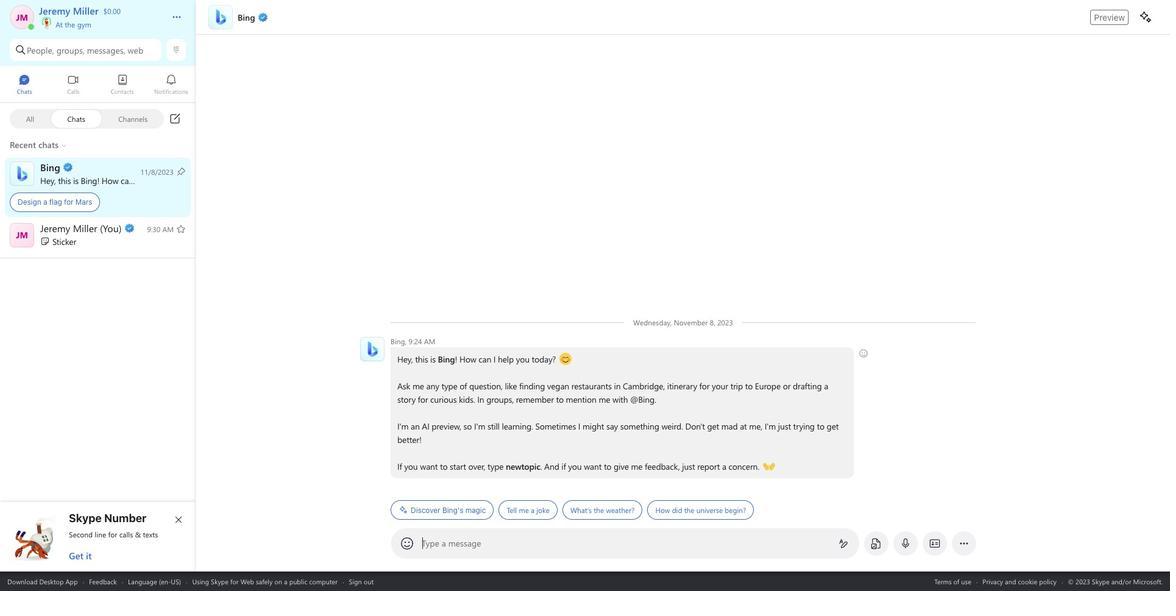 Task type: locate. For each thing, give the bounding box(es) containing it.
something
[[621, 421, 660, 432]]

a left joke
[[531, 505, 535, 515]]

to
[[746, 380, 753, 392], [556, 394, 564, 405], [817, 421, 825, 432], [440, 461, 448, 473], [604, 461, 612, 473]]

bing up the mars
[[81, 175, 97, 186]]

0 vertical spatial groups,
[[56, 44, 85, 56]]

1 horizontal spatial want
[[584, 461, 602, 473]]

get left mad at right
[[708, 421, 720, 432]]

groups, down at the gym
[[56, 44, 85, 56]]

bing, 9:24 am
[[391, 337, 436, 346]]

1 horizontal spatial today?
[[532, 354, 556, 365]]

is down 'am'
[[430, 354, 436, 365]]

this down 9:24
[[415, 354, 428, 365]]

to right trip
[[746, 380, 753, 392]]

skype
[[69, 512, 102, 525], [211, 577, 229, 586]]

get
[[708, 421, 720, 432], [827, 421, 839, 432]]

safely
[[256, 577, 273, 586]]

message
[[449, 538, 481, 549]]

privacy and cookie policy link
[[983, 577, 1057, 586]]

2 i'm from the left
[[474, 421, 486, 432]]

1 vertical spatial !
[[455, 354, 457, 365]]

so
[[464, 421, 472, 432]]

1 horizontal spatial get
[[827, 421, 839, 432]]

2 vertical spatial how
[[656, 505, 670, 515]]

1 horizontal spatial skype
[[211, 577, 229, 586]]

design
[[18, 198, 41, 207]]

can
[[121, 175, 134, 186], [479, 354, 492, 365]]

1 vertical spatial bing
[[438, 354, 455, 365]]

how
[[102, 175, 119, 186], [460, 354, 477, 365], [656, 505, 670, 515]]

! up sticker button
[[97, 175, 99, 186]]

using skype for web safely on a public computer
[[192, 577, 338, 586]]

hey, down bing,
[[398, 354, 413, 365]]

language (en-us)
[[128, 577, 181, 586]]

i'm right so
[[474, 421, 486, 432]]

skype up second
[[69, 512, 102, 525]]

!
[[97, 175, 99, 186], [455, 354, 457, 365]]

for
[[64, 198, 74, 207], [700, 380, 710, 392], [418, 394, 428, 405], [108, 530, 117, 540], [230, 577, 239, 586]]

the right the at
[[65, 20, 75, 29]]

me inside button
[[519, 505, 529, 515]]

today?
[[174, 175, 198, 186], [532, 354, 556, 365]]

1 horizontal spatial how
[[460, 354, 477, 365]]

tab list
[[0, 69, 196, 102]]

want left give on the right bottom of page
[[584, 461, 602, 473]]

groups, inside button
[[56, 44, 85, 56]]

sticker
[[52, 236, 76, 247]]

how inside "button"
[[656, 505, 670, 515]]

0 vertical spatial skype
[[69, 512, 102, 525]]

me,
[[750, 421, 763, 432]]

0 horizontal spatial bing
[[81, 175, 97, 186]]

groups, down like
[[487, 394, 514, 405]]

0 vertical spatial is
[[73, 175, 79, 186]]

me right give on the right bottom of page
[[631, 461, 643, 473]]

0 vertical spatial type
[[442, 380, 458, 392]]

0 horizontal spatial hey,
[[40, 175, 56, 186]]

want left start
[[420, 461, 438, 473]]

i'm left an
[[398, 421, 409, 432]]

me left 'with'
[[599, 394, 611, 405]]

1 vertical spatial just
[[682, 461, 695, 473]]

1 vertical spatial how
[[460, 354, 477, 365]]

2 horizontal spatial i'm
[[765, 421, 776, 432]]

the right what's
[[594, 505, 604, 515]]

question,
[[469, 380, 503, 392]]

discover bing's magic
[[411, 506, 486, 515]]

hey, this is bing ! how can i help you today? up the mars
[[40, 175, 200, 186]]

0 horizontal spatial the
[[65, 20, 75, 29]]

sign out link
[[349, 577, 374, 586]]

ask
[[398, 380, 411, 392]]

hey,
[[40, 175, 56, 186], [398, 354, 413, 365]]

hey, up the design a flag for mars
[[40, 175, 56, 186]]

for right "line"
[[108, 530, 117, 540]]

2 horizontal spatial the
[[684, 505, 695, 515]]

just left the report at bottom
[[682, 461, 695, 473]]

1 horizontal spatial can
[[479, 354, 492, 365]]

just inside ask me any type of question, like finding vegan restaurants in cambridge, itinerary for your trip to europe or drafting a story for curious kids. in groups, remember to mention me with @bing. i'm an ai preview, so i'm still learning. sometimes i might say something weird. don't get mad at me, i'm just trying to get better! if you want to start over, type
[[778, 421, 791, 432]]

0 horizontal spatial hey, this is bing ! how can i help you today?
[[40, 175, 200, 186]]

is up the mars
[[73, 175, 79, 186]]

&
[[135, 530, 141, 540]]

1 horizontal spatial just
[[778, 421, 791, 432]]

drafting
[[793, 380, 822, 392]]

and
[[545, 461, 560, 473]]

1 horizontal spatial help
[[498, 354, 514, 365]]

a right drafting
[[824, 380, 829, 392]]

1 vertical spatial today?
[[532, 354, 556, 365]]

0 vertical spatial bing
[[81, 175, 97, 186]]

line
[[95, 530, 106, 540]]

! up curious
[[455, 354, 457, 365]]

1 vertical spatial of
[[954, 577, 960, 586]]

am
[[424, 337, 436, 346]]

still
[[488, 421, 500, 432]]

if
[[398, 461, 402, 473]]

1 vertical spatial this
[[415, 354, 428, 365]]

0 vertical spatial of
[[460, 380, 467, 392]]

Type a message text field
[[423, 538, 829, 550]]

2 vertical spatial i
[[578, 421, 581, 432]]

on
[[275, 577, 282, 586]]

1 horizontal spatial i'm
[[474, 421, 486, 432]]

download desktop app link
[[7, 577, 78, 586]]

2 horizontal spatial i
[[578, 421, 581, 432]]

this up flag
[[58, 175, 71, 186]]

(en-
[[159, 577, 171, 586]]

want
[[420, 461, 438, 473], [584, 461, 602, 473]]

1 horizontal spatial !
[[455, 354, 457, 365]]

1 horizontal spatial bing
[[438, 354, 455, 365]]

me
[[413, 380, 424, 392], [599, 394, 611, 405], [631, 461, 643, 473], [519, 505, 529, 515]]

how left did
[[656, 505, 670, 515]]

1 horizontal spatial i
[[494, 354, 496, 365]]

1 want from the left
[[420, 461, 438, 473]]

a right the report at bottom
[[723, 461, 727, 473]]

bing up any
[[438, 354, 455, 365]]

0 horizontal spatial help
[[140, 175, 156, 186]]

0 horizontal spatial i
[[136, 175, 138, 186]]

1 horizontal spatial type
[[488, 461, 504, 473]]

1 horizontal spatial groups,
[[487, 394, 514, 405]]

0 horizontal spatial i'm
[[398, 421, 409, 432]]

type a message
[[422, 538, 481, 549]]

0 vertical spatial i
[[136, 175, 138, 186]]

mad
[[722, 421, 738, 432]]

to right 'trying'
[[817, 421, 825, 432]]

tell me a joke
[[507, 505, 550, 515]]

i
[[136, 175, 138, 186], [494, 354, 496, 365], [578, 421, 581, 432]]

0 horizontal spatial this
[[58, 175, 71, 186]]

1 horizontal spatial hey, this is bing ! how can i help you today?
[[398, 354, 558, 365]]

0 horizontal spatial groups,
[[56, 44, 85, 56]]

hey, this is bing ! how can i help you today? up question,
[[398, 354, 558, 365]]

the inside the what's the weather? button
[[594, 505, 604, 515]]

for left your
[[700, 380, 710, 392]]

how up question,
[[460, 354, 477, 365]]

type up curious
[[442, 380, 458, 392]]

of up kids.
[[460, 380, 467, 392]]

bing's
[[443, 506, 464, 515]]

3 i'm from the left
[[765, 421, 776, 432]]

the inside at the gym button
[[65, 20, 75, 29]]

0 vertical spatial hey, this is bing ! how can i help you today?
[[40, 175, 200, 186]]

help
[[140, 175, 156, 186], [498, 354, 514, 365]]

1 vertical spatial help
[[498, 354, 514, 365]]

9:24
[[409, 337, 422, 346]]

channels
[[118, 114, 148, 123]]

i'm right me,
[[765, 421, 776, 432]]

1 vertical spatial is
[[430, 354, 436, 365]]

me right tell
[[519, 505, 529, 515]]

joke
[[537, 505, 550, 515]]

0 horizontal spatial get
[[708, 421, 720, 432]]

1 horizontal spatial hey,
[[398, 354, 413, 365]]

2 horizontal spatial how
[[656, 505, 670, 515]]

the right did
[[684, 505, 695, 515]]

0 horizontal spatial !
[[97, 175, 99, 186]]

for right flag
[[64, 198, 74, 207]]

0 vertical spatial !
[[97, 175, 99, 186]]

and
[[1005, 577, 1017, 586]]

1 horizontal spatial the
[[594, 505, 604, 515]]

to left give on the right bottom of page
[[604, 461, 612, 473]]

messages,
[[87, 44, 125, 56]]

just left 'trying'
[[778, 421, 791, 432]]

0 horizontal spatial want
[[420, 461, 438, 473]]

or
[[783, 380, 791, 392]]

1 i'm from the left
[[398, 421, 409, 432]]

1 horizontal spatial of
[[954, 577, 960, 586]]

of
[[460, 380, 467, 392], [954, 577, 960, 586]]

groups, inside ask me any type of question, like finding vegan restaurants in cambridge, itinerary for your trip to europe or drafting a story for curious kids. in groups, remember to mention me with @bing. i'm an ai preview, so i'm still learning. sometimes i might say something weird. don't get mad at me, i'm just trying to get better! if you want to start over, type
[[487, 394, 514, 405]]

calls
[[119, 530, 133, 540]]

type right over,
[[488, 461, 504, 473]]

0 horizontal spatial today?
[[174, 175, 198, 186]]

how up sticker button
[[102, 175, 119, 186]]

people, groups, messages, web
[[27, 44, 143, 56]]

1 horizontal spatial is
[[430, 354, 436, 365]]

1 vertical spatial groups,
[[487, 394, 514, 405]]

this
[[58, 175, 71, 186], [415, 354, 428, 365]]

0 vertical spatial today?
[[174, 175, 198, 186]]

0 horizontal spatial can
[[121, 175, 134, 186]]

better!
[[398, 434, 422, 446]]

out
[[364, 577, 374, 586]]

0 horizontal spatial is
[[73, 175, 79, 186]]

me left any
[[413, 380, 424, 392]]

privacy
[[983, 577, 1004, 586]]

the inside how did the universe begin? "button"
[[684, 505, 695, 515]]

0 vertical spatial just
[[778, 421, 791, 432]]

terms
[[935, 577, 952, 586]]

it
[[86, 550, 92, 562]]

0 horizontal spatial of
[[460, 380, 467, 392]]

of left use
[[954, 577, 960, 586]]

us)
[[171, 577, 181, 586]]

bing,
[[391, 337, 407, 346]]

skype right the using
[[211, 577, 229, 586]]

0 horizontal spatial how
[[102, 175, 119, 186]]

hey, this is bing ! how can i help you today?
[[40, 175, 200, 186], [398, 354, 558, 365]]

tell me a joke button
[[499, 501, 558, 520]]

preview,
[[432, 421, 462, 432]]

get right 'trying'
[[827, 421, 839, 432]]



Task type: describe. For each thing, give the bounding box(es) containing it.
a left flag
[[43, 198, 47, 207]]

people,
[[27, 44, 54, 56]]

discover
[[411, 506, 441, 515]]

want inside ask me any type of question, like finding vegan restaurants in cambridge, itinerary for your trip to europe or drafting a story for curious kids. in groups, remember to mention me with @bing. i'm an ai preview, so i'm still learning. sometimes i might say something weird. don't get mad at me, i'm just trying to get better! if you want to start over, type
[[420, 461, 438, 473]]

feedback,
[[645, 461, 680, 473]]

at the gym
[[54, 20, 91, 29]]

skype number
[[69, 512, 146, 525]]

begin?
[[725, 505, 747, 515]]

using
[[192, 577, 209, 586]]

0 vertical spatial can
[[121, 175, 134, 186]]

1 vertical spatial hey, this is bing ! how can i help you today?
[[398, 354, 558, 365]]

0 vertical spatial hey,
[[40, 175, 56, 186]]

get it
[[69, 550, 92, 562]]

for left web
[[230, 577, 239, 586]]

chats
[[67, 114, 85, 123]]

a right 'type'
[[442, 538, 446, 549]]

kids.
[[459, 394, 475, 405]]

@bing.
[[630, 394, 657, 405]]

0 horizontal spatial type
[[442, 380, 458, 392]]

1 get from the left
[[708, 421, 720, 432]]

second line for calls & texts
[[69, 530, 158, 540]]

0 vertical spatial how
[[102, 175, 119, 186]]

the for what's
[[594, 505, 604, 515]]

in
[[478, 394, 484, 405]]

0 vertical spatial this
[[58, 175, 71, 186]]

number
[[104, 512, 146, 525]]

like
[[505, 380, 517, 392]]

curious
[[431, 394, 457, 405]]

1 vertical spatial type
[[488, 461, 504, 473]]

an
[[411, 421, 420, 432]]

0 vertical spatial help
[[140, 175, 156, 186]]

0 horizontal spatial just
[[682, 461, 695, 473]]

people, groups, messages, web button
[[10, 39, 162, 61]]

what's
[[571, 505, 592, 515]]

at the gym button
[[39, 17, 160, 29]]

feedback link
[[89, 577, 117, 586]]

use
[[962, 577, 972, 586]]

sign
[[349, 577, 362, 586]]

for inside skype number element
[[108, 530, 117, 540]]

of inside ask me any type of question, like finding vegan restaurants in cambridge, itinerary for your trip to europe or drafting a story for curious kids. in groups, remember to mention me with @bing. i'm an ai preview, so i'm still learning. sometimes i might say something weird. don't get mad at me, i'm just trying to get better! if you want to start over, type
[[460, 380, 467, 392]]

say
[[607, 421, 618, 432]]

1 horizontal spatial this
[[415, 354, 428, 365]]

a inside "tell me a joke" button
[[531, 505, 535, 515]]

story
[[398, 394, 416, 405]]

trying
[[794, 421, 815, 432]]

a inside ask me any type of question, like finding vegan restaurants in cambridge, itinerary for your trip to europe or drafting a story for curious kids. in groups, remember to mention me with @bing. i'm an ai preview, so i'm still learning. sometimes i might say something weird. don't get mad at me, i'm just trying to get better! if you want to start over, type
[[824, 380, 829, 392]]

2 get from the left
[[827, 421, 839, 432]]

to down vegan on the left of page
[[556, 394, 564, 405]]

using skype for web safely on a public computer link
[[192, 577, 338, 586]]

cambridge,
[[623, 380, 665, 392]]

policy
[[1040, 577, 1057, 586]]

.
[[541, 461, 542, 473]]

download
[[7, 577, 37, 586]]

newtopic
[[506, 461, 541, 473]]

all
[[26, 114, 34, 123]]

how did the universe begin?
[[656, 505, 747, 515]]

how did the universe begin? button
[[648, 501, 754, 520]]

might
[[583, 421, 604, 432]]

did
[[672, 505, 683, 515]]

sometimes
[[536, 421, 576, 432]]

universe
[[697, 505, 723, 515]]

for right story
[[418, 394, 428, 405]]

1 vertical spatial hey,
[[398, 354, 413, 365]]

download desktop app
[[7, 577, 78, 586]]

design a flag for mars
[[18, 198, 92, 207]]

with
[[613, 394, 628, 405]]

public
[[289, 577, 307, 586]]

itinerary
[[668, 380, 698, 392]]

1 vertical spatial can
[[479, 354, 492, 365]]

finding
[[520, 380, 545, 392]]

concern.
[[729, 461, 760, 473]]

1 vertical spatial i
[[494, 354, 496, 365]]

1 vertical spatial skype
[[211, 577, 229, 586]]

app
[[66, 577, 78, 586]]

remember
[[516, 394, 554, 405]]

web
[[241, 577, 254, 586]]

a right "on"
[[284, 577, 288, 586]]

computer
[[309, 577, 338, 586]]

mars
[[76, 198, 92, 207]]

type
[[422, 538, 440, 549]]

your
[[712, 380, 729, 392]]

feedback
[[89, 577, 117, 586]]

texts
[[143, 530, 158, 540]]

if
[[562, 461, 566, 473]]

mention
[[566, 394, 597, 405]]

sign out
[[349, 577, 374, 586]]

2 want from the left
[[584, 461, 602, 473]]

preview
[[1095, 12, 1126, 22]]

over,
[[469, 461, 486, 473]]

web
[[128, 44, 143, 56]]

flag
[[49, 198, 62, 207]]

0 horizontal spatial skype
[[69, 512, 102, 525]]

gym
[[77, 20, 91, 29]]

you inside ask me any type of question, like finding vegan restaurants in cambridge, itinerary for your trip to europe or drafting a story for curious kids. in groups, remember to mention me with @bing. i'm an ai preview, so i'm still learning. sometimes i might say something weird. don't get mad at me, i'm just trying to get better! if you want to start over, type
[[404, 461, 418, 473]]

newtopic . and if you want to give me feedback, just report a concern.
[[506, 461, 762, 473]]

i inside ask me any type of question, like finding vegan restaurants in cambridge, itinerary for your trip to europe or drafting a story for curious kids. in groups, remember to mention me with @bing. i'm an ai preview, so i'm still learning. sometimes i might say something weird. don't get mad at me, i'm just trying to get better! if you want to start over, type
[[578, 421, 581, 432]]

skype number element
[[10, 512, 186, 562]]

to left start
[[440, 461, 448, 473]]

vegan
[[547, 380, 570, 392]]

the for at
[[65, 20, 75, 29]]

ask me any type of question, like finding vegan restaurants in cambridge, itinerary for your trip to europe or drafting a story for curious kids. in groups, remember to mention me with @bing. i'm an ai preview, so i'm still learning. sometimes i might say something weird. don't get mad at me, i'm just trying to get better! if you want to start over, type
[[398, 380, 841, 473]]

at
[[56, 20, 63, 29]]

privacy and cookie policy
[[983, 577, 1057, 586]]

get
[[69, 550, 83, 562]]

what's the weather?
[[571, 505, 635, 515]]

learning.
[[502, 421, 533, 432]]

ai
[[422, 421, 430, 432]]



Task type: vqa. For each thing, say whether or not it's contained in the screenshot.
9:30 AM
no



